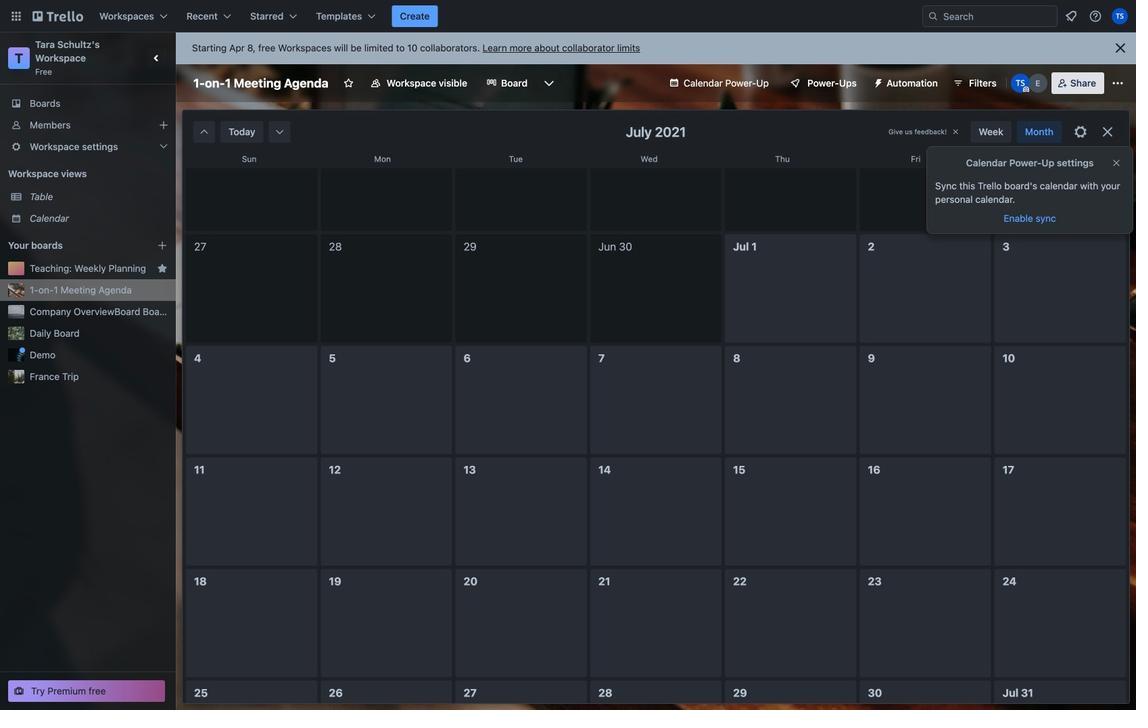 Task type: vqa. For each thing, say whether or not it's contained in the screenshot.
SEARCH field
yes



Task type: locate. For each thing, give the bounding box(es) containing it.
show menu image
[[1111, 76, 1125, 90]]

star or unstar board image
[[343, 78, 354, 89]]

Search field
[[923, 5, 1058, 27]]

add board image
[[157, 240, 168, 251]]

1 vertical spatial sm image
[[273, 125, 286, 139]]

sm image
[[868, 72, 887, 91], [273, 125, 286, 139]]

0 vertical spatial sm image
[[868, 72, 887, 91]]

search image
[[928, 11, 939, 22]]

1 horizontal spatial sm image
[[868, 72, 887, 91]]

0 horizontal spatial sm image
[[273, 125, 286, 139]]

sm image
[[197, 125, 211, 139]]

workspace navigation collapse icon image
[[147, 49, 166, 68]]

customize views image
[[543, 76, 556, 90]]



Task type: describe. For each thing, give the bounding box(es) containing it.
your boards with 6 items element
[[8, 237, 137, 254]]

primary element
[[0, 0, 1136, 32]]

open information menu image
[[1089, 9, 1102, 23]]

tara schultz (taraschultz7) image
[[1112, 8, 1128, 24]]

back to home image
[[32, 5, 83, 27]]

starred icon image
[[157, 263, 168, 274]]

ethanhunt1 (ethanhunt117) image
[[1029, 74, 1048, 93]]

this member is an admin of this board. image
[[1023, 87, 1029, 93]]

tara schultz (taraschultz7) image
[[1011, 74, 1030, 93]]

0 notifications image
[[1063, 8, 1079, 24]]

Board name text field
[[187, 72, 335, 94]]



